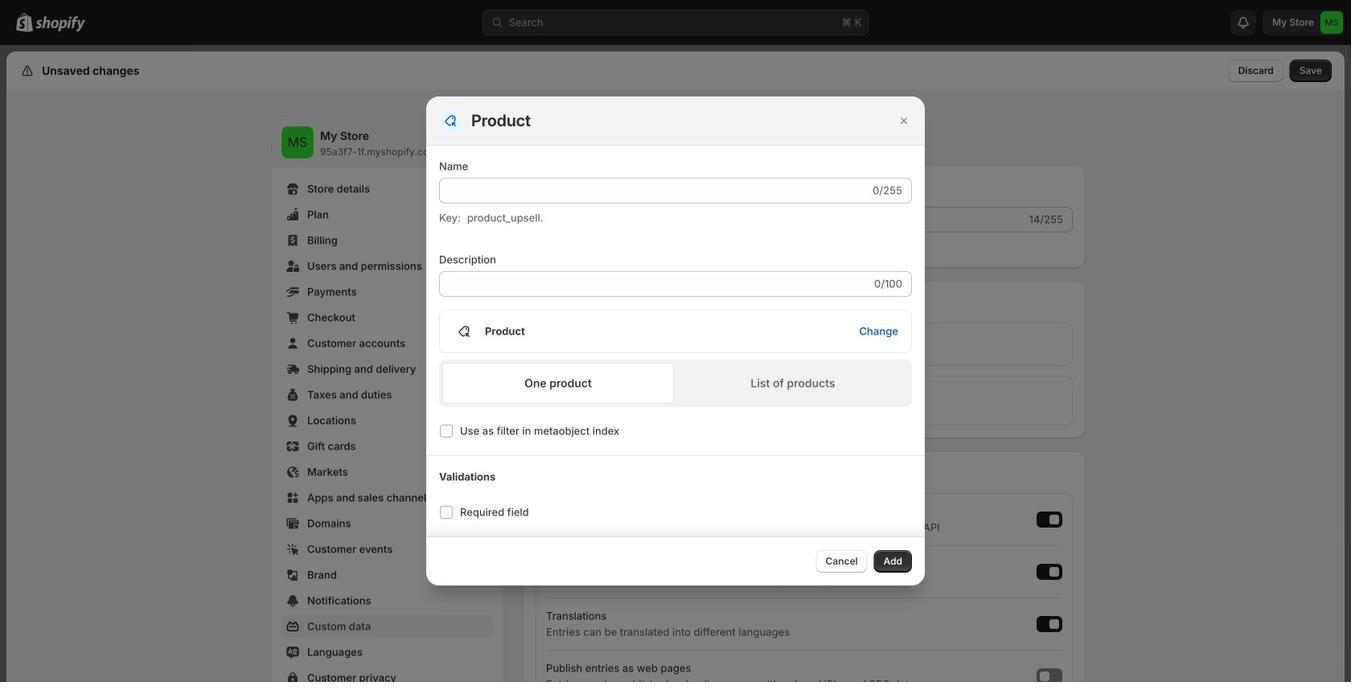 Task type: describe. For each thing, give the bounding box(es) containing it.
shopify image
[[35, 16, 85, 32]]

shop settings menu element
[[272, 117, 504, 682]]



Task type: vqa. For each thing, say whether or not it's contained in the screenshot.
0.00 text field
no



Task type: locate. For each thing, give the bounding box(es) containing it.
toggle publishing entries as web pages image
[[1040, 672, 1050, 681]]

None text field
[[439, 271, 871, 297]]

dialog
[[0, 97, 1351, 586]]

settings dialog
[[6, 51, 1345, 682]]

None text field
[[439, 178, 870, 204]]

my store image
[[282, 126, 314, 158]]



